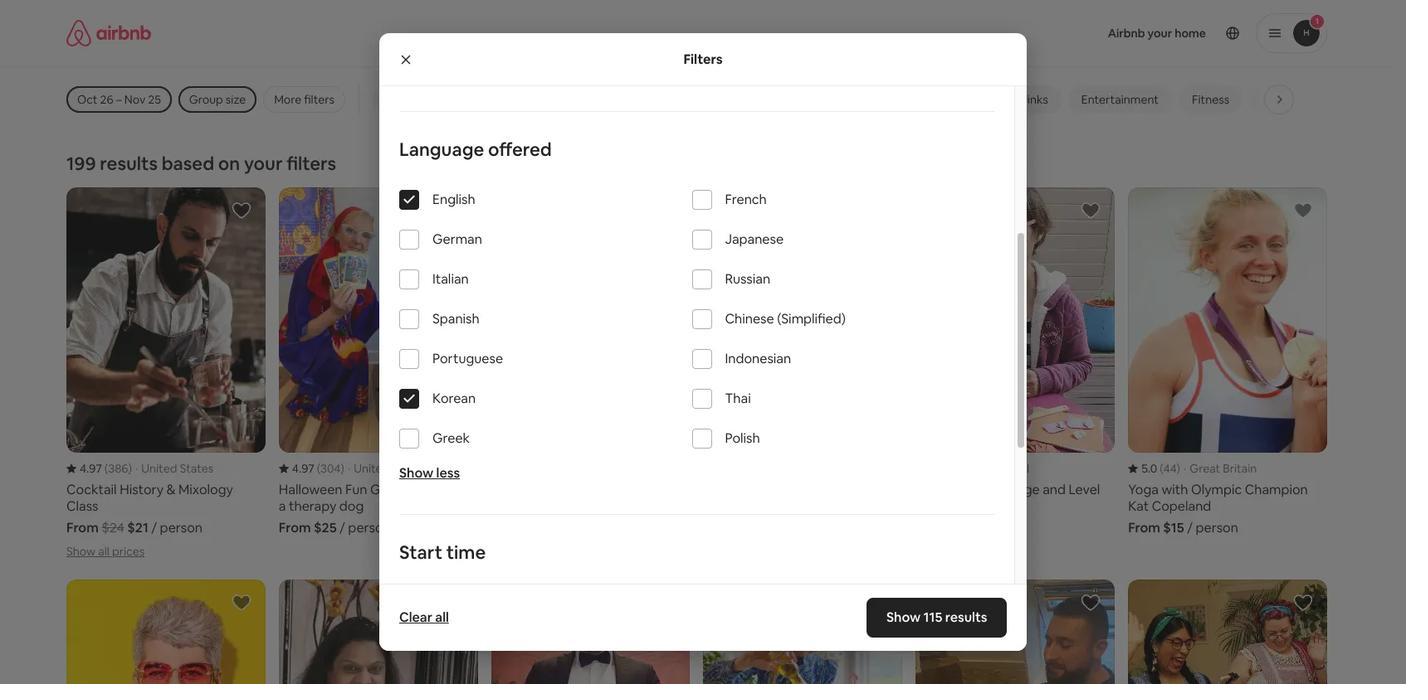 Task type: vqa. For each thing, say whether or not it's contained in the screenshot.
building
no



Task type: locate. For each thing, give the bounding box(es) containing it.
/ right $15
[[1187, 519, 1193, 537]]

· right 304
[[348, 461, 350, 476]]

filters
[[304, 92, 334, 107], [286, 152, 336, 175]]

person inside "halloween fun grouptarot with a therapy dog" group
[[348, 519, 391, 537]]

1 · united states from the left
[[135, 461, 214, 476]]

( inside cocktail history & mixology class group
[[104, 461, 108, 476]]

united inside cocktail history & mixology class group
[[141, 461, 177, 476]]

states right 386
[[180, 461, 214, 476]]

united
[[141, 461, 177, 476], [354, 461, 390, 476]]

3 ( from the left
[[1160, 461, 1163, 476]]

2 horizontal spatial (
[[1160, 461, 1163, 476]]

) up from $25 / person
[[341, 461, 344, 476]]

( for from $15
[[1160, 461, 1163, 476]]

·
[[135, 461, 138, 476], [348, 461, 350, 476], [1184, 461, 1186, 476]]

yoga with olympic champion kat copeland group
[[1128, 188, 1327, 537]]

show left prices
[[66, 544, 96, 559]]

language offered
[[399, 138, 552, 161]]

japanese
[[725, 231, 784, 248]]

1 horizontal spatial · united states
[[348, 461, 426, 476]]

russian
[[725, 271, 770, 288]]

4.97 ( 386 )
[[80, 461, 132, 476]]

· inside "halloween fun grouptarot with a therapy dog" group
[[348, 461, 350, 476]]

) for from $15
[[1177, 461, 1180, 476]]

save this experience image for from $16 / person
[[1081, 201, 1101, 221]]

clear all button
[[391, 602, 457, 635]]

entertainment button
[[1068, 85, 1172, 114]]

italian
[[432, 271, 469, 288]]

results right "199"
[[100, 152, 158, 175]]

1 horizontal spatial all
[[435, 609, 449, 627]]

) left the great
[[1177, 461, 1180, 476]]

2 horizontal spatial )
[[1177, 461, 1180, 476]]

· inside cocktail history & mixology class group
[[135, 461, 138, 476]]

1 4.97 from the left
[[80, 461, 102, 476]]

0 horizontal spatial (
[[104, 461, 108, 476]]

( for from
[[104, 461, 108, 476]]

4.97 left 304
[[292, 461, 314, 476]]

save this experience image
[[444, 201, 464, 221], [1081, 201, 1101, 221], [1293, 201, 1313, 221], [1293, 593, 1313, 613]]

person inside origami for any age and level group
[[984, 503, 1026, 520]]

0 horizontal spatial 4.97
[[80, 461, 102, 476]]

culture
[[1314, 92, 1352, 107]]

show left less
[[399, 465, 433, 482]]

1 united from the left
[[141, 461, 177, 476]]

)
[[128, 461, 132, 476], [341, 461, 344, 476], [1177, 461, 1180, 476]]

/ right $16
[[975, 503, 981, 520]]

show
[[399, 465, 433, 482], [66, 544, 96, 559], [886, 609, 920, 627]]

2 4.97 from the left
[[292, 461, 314, 476]]

/ inside origami for any age and level group
[[975, 503, 981, 520]]

filters right your
[[286, 152, 336, 175]]

history & culture button
[[1249, 85, 1365, 114]]

$25
[[314, 519, 337, 537]]

entertainment element
[[1081, 92, 1159, 107]]

· united states inside cocktail history & mixology class group
[[135, 461, 214, 476]]

1 horizontal spatial states
[[392, 461, 426, 476]]

fitness
[[1192, 92, 1229, 107]]

1 horizontal spatial ·
[[348, 461, 350, 476]]

show for show 115 results
[[886, 609, 920, 627]]

2 united from the left
[[354, 461, 390, 476]]

show 115 results link
[[866, 598, 1007, 638]]

4.97 inside cocktail history & mixology class group
[[80, 461, 102, 476]]

3 · from the left
[[1184, 461, 1186, 476]]

from
[[916, 503, 948, 520], [66, 519, 99, 537], [279, 519, 311, 537], [1128, 519, 1160, 537]]

states inside "halloween fun grouptarot with a therapy dog" group
[[392, 461, 426, 476]]

group
[[399, 0, 994, 112]]

· united states inside "halloween fun grouptarot with a therapy dog" group
[[348, 461, 426, 476]]

/ inside "halloween fun grouptarot with a therapy dog" group
[[340, 519, 345, 537]]

more filters dialog
[[379, 0, 1027, 685]]

2 vertical spatial show
[[886, 609, 920, 627]]

$24
[[102, 519, 124, 537]]

0 horizontal spatial states
[[180, 461, 214, 476]]

· inside yoga with olympic champion kat copeland group
[[1184, 461, 1186, 476]]

1 ) from the left
[[128, 461, 132, 476]]

results inside more filters dialog
[[945, 609, 987, 627]]

from left $16
[[916, 503, 948, 520]]

english
[[432, 191, 475, 208]]

states for from $25
[[392, 461, 426, 476]]

0 horizontal spatial united
[[141, 461, 177, 476]]

1 vertical spatial results
[[945, 609, 987, 627]]

united for from $25
[[354, 461, 390, 476]]

all left prices
[[98, 544, 109, 559]]

from $16 / person
[[916, 503, 1026, 520]]

all right clear
[[435, 609, 449, 627]]

0 horizontal spatial all
[[98, 544, 109, 559]]

britain
[[1223, 461, 1257, 476]]

( inside yoga with olympic champion kat copeland group
[[1160, 461, 1163, 476]]

more filters button
[[263, 86, 345, 113]]

from left $25
[[279, 519, 311, 537]]

) inside cocktail history & mixology class group
[[128, 461, 132, 476]]

4.97
[[80, 461, 102, 476], [292, 461, 314, 476]]

3 ) from the left
[[1177, 461, 1180, 476]]

from for from $24 $21 / person show all prices
[[66, 519, 99, 537]]

show left 115
[[886, 609, 920, 627]]

304
[[320, 461, 341, 476]]

1 horizontal spatial united
[[354, 461, 390, 476]]

( right '5.0'
[[1160, 461, 1163, 476]]

0 horizontal spatial · united states
[[135, 461, 214, 476]]

from inside yoga with olympic champion kat copeland group
[[1128, 519, 1160, 537]]

4.97 ( 304 )
[[292, 461, 344, 476]]

results
[[100, 152, 158, 175], [945, 609, 987, 627]]

show 115 results
[[886, 609, 987, 627]]

history & culture element
[[1263, 92, 1352, 107]]

0 vertical spatial filters
[[304, 92, 334, 107]]

1 ( from the left
[[104, 461, 108, 476]]

states left less
[[392, 461, 426, 476]]

person inside yoga with olympic champion kat copeland group
[[1196, 519, 1238, 537]]

115
[[923, 609, 942, 627]]

· united states right 386
[[135, 461, 214, 476]]

all
[[98, 544, 109, 559], [435, 609, 449, 627]]

/ inside yoga with olympic champion kat copeland group
[[1187, 519, 1193, 537]]

indonesian
[[725, 350, 791, 368]]

person down portugal
[[984, 503, 1026, 520]]

2 horizontal spatial show
[[886, 609, 920, 627]]

great
[[1190, 461, 1220, 476]]

2 ) from the left
[[341, 461, 344, 476]]

1 · from the left
[[135, 461, 138, 476]]

4.97 left 386
[[80, 461, 102, 476]]

/ for from $15
[[1187, 519, 1193, 537]]

/
[[975, 503, 981, 520], [151, 519, 157, 537], [340, 519, 345, 537], [1187, 519, 1193, 537]]

filters right more
[[304, 92, 334, 107]]

from inside origami for any age and level group
[[916, 503, 948, 520]]

· united states right 304
[[348, 461, 426, 476]]

united right 386
[[141, 461, 177, 476]]

results right 115
[[945, 609, 987, 627]]

1 horizontal spatial (
[[317, 461, 320, 476]]

save this experience image
[[231, 201, 251, 221], [231, 593, 251, 613], [444, 593, 464, 613], [868, 593, 888, 613], [1081, 593, 1101, 613]]

0 vertical spatial all
[[98, 544, 109, 559]]

0 horizontal spatial )
[[128, 461, 132, 476]]

2 · united states from the left
[[348, 461, 426, 476]]

0 horizontal spatial ·
[[135, 461, 138, 476]]

2 horizontal spatial ·
[[1184, 461, 1186, 476]]

save this experience image inside origami for any age and level group
[[1081, 201, 1101, 221]]

history & culture
[[1263, 92, 1352, 107]]

person right $21
[[160, 519, 202, 537]]

time
[[446, 541, 486, 564]]

halloween fun grouptarot with a therapy dog group
[[279, 188, 478, 537]]

( up $24
[[104, 461, 108, 476]]

2 states from the left
[[392, 461, 426, 476]]

person right $15
[[1196, 519, 1238, 537]]

· right 386
[[135, 461, 138, 476]]

show for show less
[[399, 465, 433, 482]]

thai
[[725, 390, 751, 408]]

french
[[725, 191, 767, 208]]

2 ( from the left
[[317, 461, 320, 476]]

united inside "halloween fun grouptarot with a therapy dog" group
[[354, 461, 390, 476]]

· united states
[[135, 461, 214, 476], [348, 461, 426, 476]]

0 vertical spatial show
[[399, 465, 433, 482]]

person right $25
[[348, 519, 391, 537]]

language
[[399, 138, 484, 161]]

0 horizontal spatial show
[[66, 544, 96, 559]]

show less
[[399, 465, 460, 482]]

1 horizontal spatial show
[[399, 465, 433, 482]]

from left $15
[[1128, 519, 1160, 537]]

1 horizontal spatial results
[[945, 609, 987, 627]]

from $25 / person
[[279, 519, 391, 537]]

from inside "halloween fun grouptarot with a therapy dog" group
[[279, 519, 311, 537]]

) inside yoga with olympic champion kat copeland group
[[1177, 461, 1180, 476]]

/ for from $16
[[975, 503, 981, 520]]

prices
[[112, 544, 145, 559]]

4.97 inside "halloween fun grouptarot with a therapy dog" group
[[292, 461, 314, 476]]

drinks button
[[1001, 85, 1061, 114]]

1 states from the left
[[180, 461, 214, 476]]

· great britain
[[1184, 461, 1257, 476]]

0 horizontal spatial results
[[100, 152, 158, 175]]

history
[[1263, 92, 1301, 107]]

( inside "halloween fun grouptarot with a therapy dog" group
[[317, 461, 320, 476]]

1 horizontal spatial 4.97
[[292, 461, 314, 476]]

person for from $16 / person
[[984, 503, 1026, 520]]

) inside "halloween fun grouptarot with a therapy dog" group
[[341, 461, 344, 476]]

&
[[1304, 92, 1312, 107]]

( up $25
[[317, 461, 320, 476]]

(
[[104, 461, 108, 476], [317, 461, 320, 476], [1160, 461, 1163, 476]]

states inside cocktail history & mixology class group
[[180, 461, 214, 476]]

) up $21
[[128, 461, 132, 476]]

1 vertical spatial all
[[435, 609, 449, 627]]

2 · from the left
[[348, 461, 350, 476]]

· right 44 in the right of the page
[[1184, 461, 1186, 476]]

44
[[1163, 461, 1177, 476]]

1 vertical spatial show
[[66, 544, 96, 559]]

from inside from $24 $21 / person show all prices
[[66, 519, 99, 537]]

/ right $21
[[151, 519, 157, 537]]

states
[[180, 461, 214, 476], [392, 461, 426, 476]]

korean
[[432, 390, 476, 408]]

from for from $25 / person
[[279, 519, 311, 537]]

rating 5.0 out of 5; 44 reviews image
[[1128, 461, 1180, 476]]

/ right $25
[[340, 519, 345, 537]]

from left $24
[[66, 519, 99, 537]]

united right 304
[[354, 461, 390, 476]]

person
[[984, 503, 1026, 520], [160, 519, 202, 537], [348, 519, 391, 537], [1196, 519, 1238, 537]]

1 horizontal spatial )
[[341, 461, 344, 476]]

386
[[108, 461, 128, 476]]

fitness element
[[1192, 92, 1229, 107]]

person for from $25 / person
[[348, 519, 391, 537]]



Task type: describe. For each thing, give the bounding box(es) containing it.
rating 4.97 out of 5; 304 reviews image
[[279, 461, 344, 476]]

entertainment
[[1081, 92, 1159, 107]]

show all prices button
[[66, 544, 145, 559]]

5.0
[[1141, 461, 1157, 476]]

start time
[[399, 541, 486, 564]]

all inside from $24 $21 / person show all prices
[[98, 544, 109, 559]]

portuguese
[[432, 350, 503, 368]]

from for from $16 / person
[[916, 503, 948, 520]]

199 results based on your filters
[[66, 152, 336, 175]]

person for from $15 / person
[[1196, 519, 1238, 537]]

filters
[[683, 50, 723, 68]]

offered
[[488, 138, 552, 161]]

· united states for from $25
[[348, 461, 426, 476]]

clear
[[399, 609, 432, 627]]

save this experience image for from $25 / person
[[444, 201, 464, 221]]

drinks element
[[1014, 92, 1048, 107]]

chinese
[[725, 310, 774, 328]]

origami for any age and level group
[[916, 188, 1115, 520]]

your
[[244, 152, 283, 175]]

save this experience image inside cocktail history & mixology class group
[[231, 201, 251, 221]]

greek
[[432, 430, 470, 447]]

cocktail history & mixology class group
[[66, 188, 265, 560]]

show inside from $24 $21 / person show all prices
[[66, 544, 96, 559]]

199
[[66, 152, 96, 175]]

· united states for from
[[135, 461, 214, 476]]

from for from $15 / person
[[1128, 519, 1160, 537]]

based
[[162, 152, 214, 175]]

on
[[218, 152, 240, 175]]

group inside more filters dialog
[[399, 0, 994, 112]]

polish
[[725, 430, 760, 447]]

german
[[432, 231, 482, 248]]

profile element
[[841, 0, 1327, 66]]

portugal
[[984, 461, 1029, 476]]

· for from $25
[[348, 461, 350, 476]]

· for from
[[135, 461, 138, 476]]

(simplified)
[[777, 310, 846, 328]]

· for from $15
[[1184, 461, 1186, 476]]

$15
[[1163, 519, 1184, 537]]

1 vertical spatial filters
[[286, 152, 336, 175]]

more
[[274, 92, 301, 107]]

from $15 / person
[[1128, 519, 1238, 537]]

$16
[[951, 503, 972, 520]]

united for from
[[141, 461, 177, 476]]

show less button
[[399, 465, 460, 482]]

clear all
[[399, 609, 449, 627]]

all inside button
[[435, 609, 449, 627]]

/ for from $25
[[340, 519, 345, 537]]

/ inside from $24 $21 / person show all prices
[[151, 519, 157, 537]]

filters inside button
[[304, 92, 334, 107]]

$21
[[127, 519, 148, 537]]

more filters
[[274, 92, 334, 107]]

save this experience image for from $15 / person
[[1293, 201, 1313, 221]]

states for from
[[180, 461, 214, 476]]

spanish
[[432, 310, 479, 328]]

4.97 for from
[[80, 461, 102, 476]]

) for from $25
[[341, 461, 344, 476]]

) for from
[[128, 461, 132, 476]]

less
[[436, 465, 460, 482]]

0 vertical spatial results
[[100, 152, 158, 175]]

fitness button
[[1179, 85, 1243, 114]]

( for from $25
[[317, 461, 320, 476]]

chinese (simplified)
[[725, 310, 846, 328]]

5.0 ( 44 )
[[1141, 461, 1180, 476]]

rating 4.97 out of 5; 386 reviews image
[[66, 461, 132, 476]]

4.97 for from $25
[[292, 461, 314, 476]]

from $24 $21 / person show all prices
[[66, 519, 202, 559]]

start
[[399, 541, 442, 564]]

drinks
[[1014, 92, 1048, 107]]

person inside from $24 $21 / person show all prices
[[160, 519, 202, 537]]



